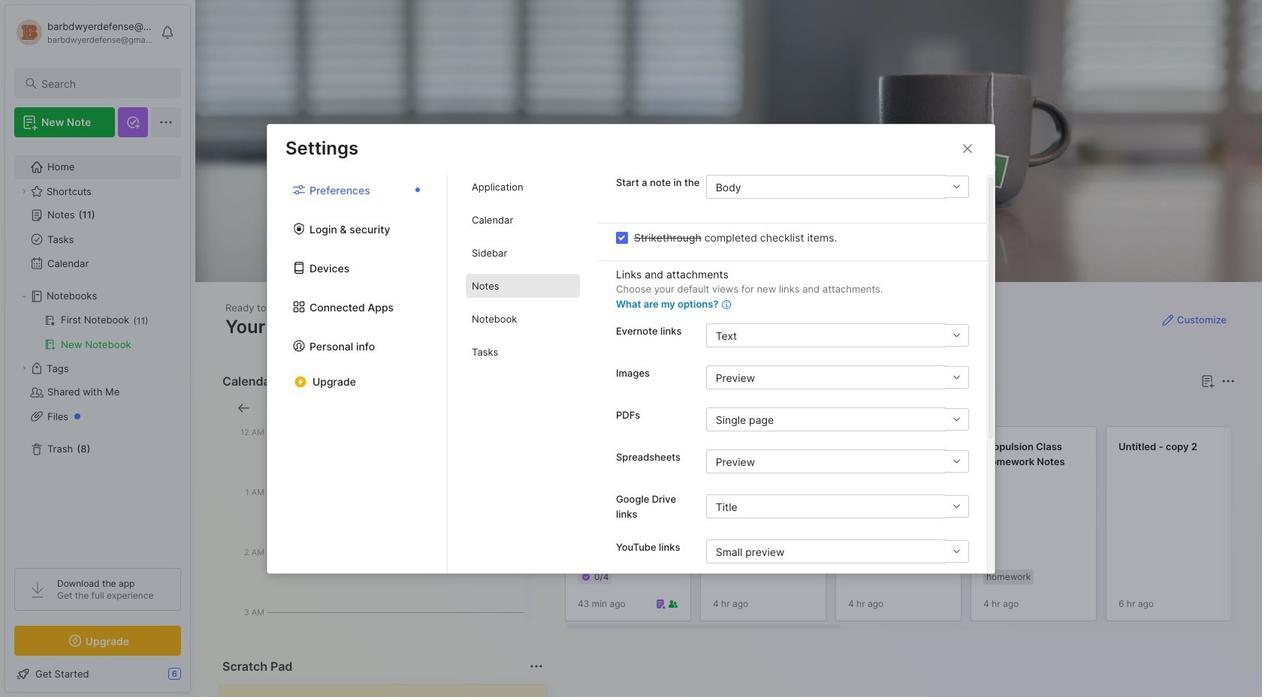 Task type: describe. For each thing, give the bounding box(es) containing it.
Choose default view option for Spreadsheets field
[[706, 450, 969, 474]]

close image
[[959, 139, 977, 157]]

none search field inside main element
[[41, 74, 168, 92]]

main element
[[0, 0, 195, 698]]

Choose default view option for YouTube links field
[[706, 540, 969, 564]]

Search text field
[[41, 77, 168, 91]]

Choose default view option for PDFs field
[[706, 408, 969, 432]]

Start a new note in the body or title. field
[[706, 175, 969, 199]]



Task type: vqa. For each thing, say whether or not it's contained in the screenshot.
New Task image
no



Task type: locate. For each thing, give the bounding box(es) containing it.
Choose default view option for Images field
[[706, 366, 969, 390]]

tree
[[5, 147, 190, 555]]

Choose default view option for Google Drive links field
[[706, 495, 969, 519]]

row group
[[565, 427, 1262, 631]]

tree inside main element
[[5, 147, 190, 555]]

group
[[14, 309, 180, 357]]

Start writing… text field
[[232, 686, 546, 698]]

expand notebooks image
[[20, 292, 29, 301]]

Choose default view option for Evernote links field
[[706, 324, 969, 348]]

tab list
[[267, 175, 448, 574], [448, 175, 598, 574], [568, 400, 1233, 418]]

tab
[[466, 175, 580, 199], [466, 208, 580, 232], [466, 241, 580, 265], [466, 274, 580, 298], [466, 307, 580, 331], [466, 340, 580, 364], [568, 400, 612, 418], [618, 400, 679, 418]]

group inside main element
[[14, 309, 180, 357]]

expand tags image
[[20, 364, 29, 373]]

None search field
[[41, 74, 168, 92]]

Select74 checkbox
[[616, 232, 628, 244]]



